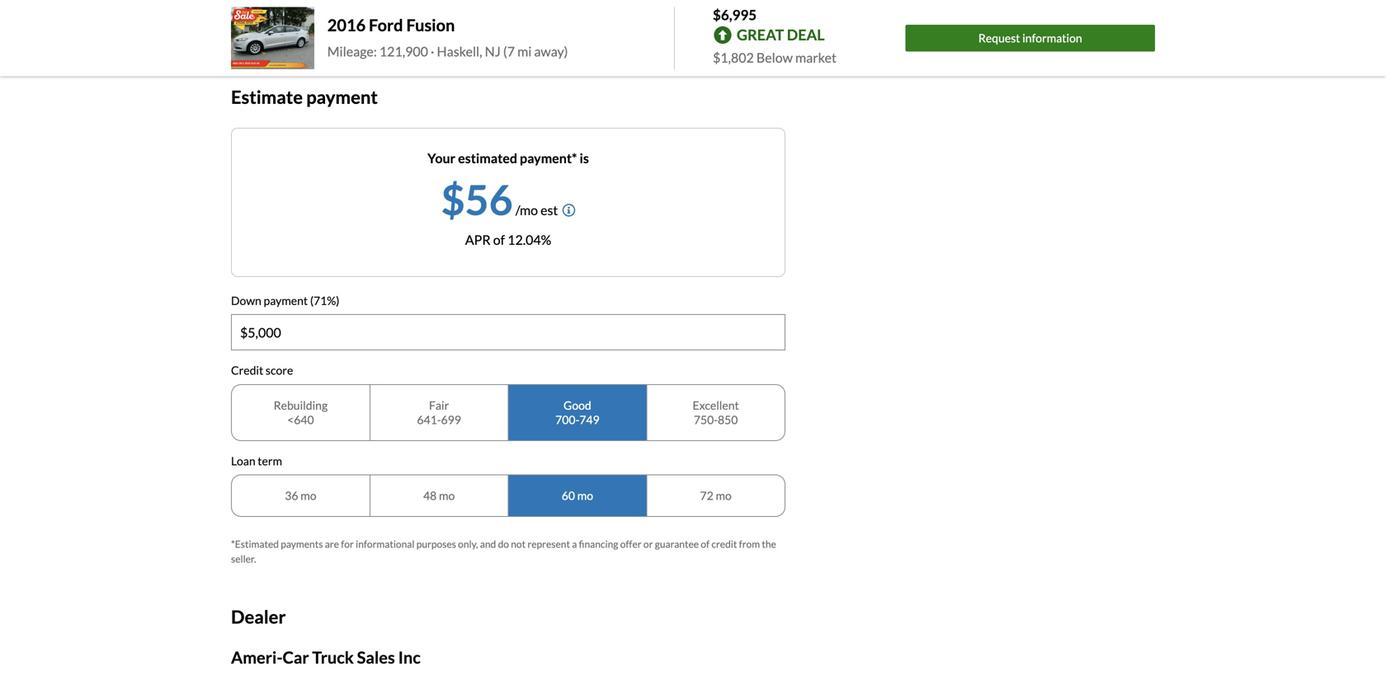 Task type: locate. For each thing, give the bounding box(es) containing it.
payment down 'mileage:'
[[306, 86, 378, 108]]

represent
[[528, 538, 570, 550]]

of left credit
[[701, 538, 710, 550]]

away)
[[534, 43, 568, 59]]

below
[[756, 50, 793, 66]]

loan
[[231, 454, 255, 468]]

credit
[[231, 363, 263, 378]]

ameri-car truck sales inc
[[231, 648, 421, 668]]

72
[[700, 489, 713, 503]]

a
[[572, 538, 577, 550]]

1 horizontal spatial of
[[701, 538, 710, 550]]

of inside the *estimated payments are for informational purposes only, and do not represent a financing offer or guarantee of credit from the seller.
[[701, 538, 710, 550]]

guarantee
[[655, 538, 699, 550]]

request information
[[978, 31, 1082, 45]]

credit
[[712, 538, 737, 550]]

*estimated payments are for informational purposes only, and do not represent a financing offer or guarantee of credit from the seller.
[[231, 538, 776, 565]]

payment for estimate
[[306, 86, 378, 108]]

term
[[258, 454, 282, 468]]

payment left (71%)
[[264, 294, 308, 308]]

mo right 72 on the bottom right
[[716, 489, 732, 503]]

72 mo
[[700, 489, 732, 503]]

641-
[[417, 413, 441, 427]]

information
[[1022, 31, 1082, 45]]

fair
[[429, 398, 449, 412]]

good 700-749
[[555, 398, 600, 427]]

2 mo from the left
[[439, 489, 455, 503]]

mo right the 60
[[577, 489, 593, 503]]

down
[[231, 294, 261, 308]]

mo right the '36'
[[300, 489, 316, 503]]

749
[[579, 413, 600, 427]]

and
[[480, 538, 496, 550]]

of
[[493, 232, 505, 248], [701, 538, 710, 550]]

60
[[562, 489, 575, 503]]

car
[[283, 648, 309, 668]]

699
[[441, 413, 461, 427]]

(7
[[503, 43, 515, 59]]

payment for down
[[264, 294, 308, 308]]

$1,802 below market
[[713, 50, 837, 66]]

seller.
[[231, 553, 256, 565]]

0 vertical spatial payment
[[306, 86, 378, 108]]

of right "apr"
[[493, 232, 505, 248]]

mi
[[517, 43, 532, 59]]

1 vertical spatial of
[[701, 538, 710, 550]]

$6,995
[[713, 6, 757, 23]]

payment
[[306, 86, 378, 108], [264, 294, 308, 308]]

rebuilding <640
[[274, 398, 328, 427]]

1 mo from the left
[[300, 489, 316, 503]]

do
[[498, 538, 509, 550]]

<640
[[287, 413, 314, 427]]

1 vertical spatial payment
[[264, 294, 308, 308]]

excellent
[[693, 398, 739, 412]]

are
[[325, 538, 339, 550]]

mo right 48
[[439, 489, 455, 503]]

mo
[[300, 489, 316, 503], [439, 489, 455, 503], [577, 489, 593, 503], [716, 489, 732, 503]]

0 horizontal spatial of
[[493, 232, 505, 248]]

sales
[[357, 648, 395, 668]]

payments
[[281, 538, 323, 550]]

·
[[431, 43, 434, 59]]

0 vertical spatial of
[[493, 232, 505, 248]]

ameri-car truck sales inc link
[[231, 648, 421, 668]]

score
[[266, 363, 293, 378]]

est
[[540, 202, 558, 218]]

estimate payment
[[231, 86, 378, 108]]

mo for 48 mo
[[439, 489, 455, 503]]

3 mo from the left
[[577, 489, 593, 503]]

show
[[231, 28, 263, 44]]

offer
[[620, 538, 642, 550]]

4 mo from the left
[[716, 489, 732, 503]]

history
[[297, 28, 338, 44]]

great deal
[[737, 26, 825, 44]]

great
[[737, 26, 784, 44]]



Task type: vqa. For each thing, say whether or not it's contained in the screenshot.
'is'
yes



Task type: describe. For each thing, give the bounding box(es) containing it.
36
[[285, 489, 298, 503]]

inc
[[398, 648, 421, 668]]

$1,802
[[713, 50, 754, 66]]

mo for 36 mo
[[300, 489, 316, 503]]

fair 641-699
[[417, 398, 461, 427]]

your
[[428, 150, 455, 166]]

request information button
[[906, 25, 1155, 52]]

$56
[[441, 174, 513, 224]]

estimated
[[458, 150, 517, 166]]

is
[[580, 150, 589, 166]]

*estimated
[[231, 538, 279, 550]]

your estimated payment* is
[[428, 150, 589, 166]]

48 mo
[[423, 489, 455, 503]]

2016 ford fusion image
[[231, 7, 314, 69]]

48
[[423, 489, 437, 503]]

the
[[762, 538, 776, 550]]

informational
[[356, 538, 415, 550]]

mo for 72 mo
[[716, 489, 732, 503]]

nj
[[485, 43, 501, 59]]

2016
[[327, 15, 366, 35]]

truck
[[312, 648, 354, 668]]

750-
[[694, 413, 718, 427]]

/mo
[[515, 202, 538, 218]]

or
[[643, 538, 653, 550]]

for
[[341, 538, 354, 550]]

from
[[739, 538, 760, 550]]

loan term
[[231, 454, 282, 468]]

dealer
[[231, 607, 286, 628]]

only,
[[458, 538, 478, 550]]

deal
[[787, 26, 825, 44]]

850
[[718, 413, 738, 427]]

price
[[265, 28, 294, 44]]

Down payment (71%) text field
[[232, 315, 785, 350]]

700-
[[555, 413, 579, 427]]

(71%)
[[310, 294, 340, 308]]

request
[[978, 31, 1020, 45]]

mo for 60 mo
[[577, 489, 593, 503]]

financing
[[579, 538, 618, 550]]

$56 /mo est
[[441, 174, 558, 224]]

down payment (71%)
[[231, 294, 340, 308]]

ameri-
[[231, 648, 283, 668]]

rebuilding
[[274, 398, 328, 412]]

good
[[564, 398, 591, 412]]

market
[[795, 50, 837, 66]]

estimate
[[231, 86, 303, 108]]

ford
[[369, 15, 403, 35]]

info circle image
[[562, 204, 575, 217]]

credit score
[[231, 363, 293, 378]]

apr
[[465, 232, 491, 248]]

purposes
[[416, 538, 456, 550]]

apr of 12.04%
[[465, 232, 551, 248]]

121,900
[[379, 43, 428, 59]]

36 mo
[[285, 489, 316, 503]]

excellent 750-850
[[693, 398, 739, 427]]

show price history link
[[231, 28, 338, 44]]

mileage:
[[327, 43, 377, 59]]

fusion
[[406, 15, 455, 35]]

haskell,
[[437, 43, 482, 59]]

show price history
[[231, 28, 338, 44]]

60 mo
[[562, 489, 593, 503]]

payment*
[[520, 150, 577, 166]]

2016 ford fusion mileage: 121,900 · haskell, nj (7 mi away)
[[327, 15, 568, 59]]

12.04%
[[508, 232, 551, 248]]

not
[[511, 538, 526, 550]]



